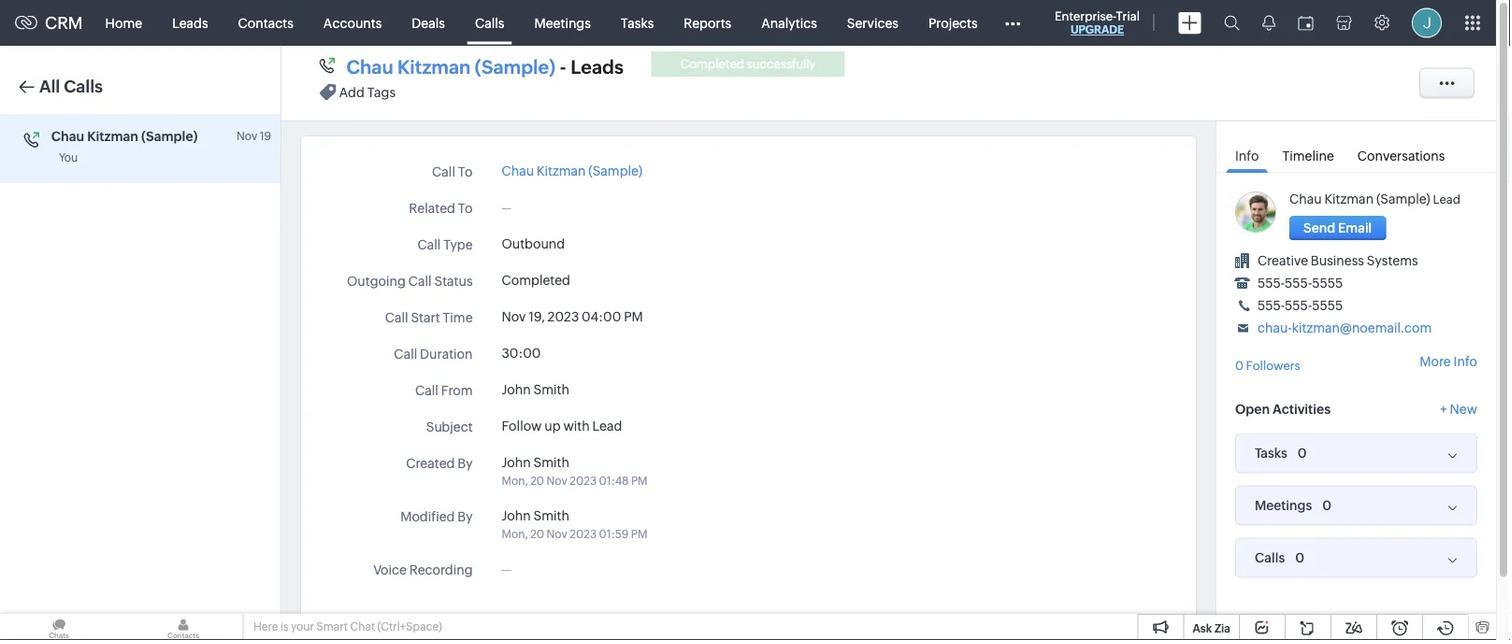 Task type: vqa. For each thing, say whether or not it's contained in the screenshot.


Task type: describe. For each thing, give the bounding box(es) containing it.
1 5555 from the top
[[1313, 276, 1344, 291]]

chau right the call to
[[502, 164, 534, 179]]

01:48
[[599, 475, 629, 488]]

time
[[443, 311, 473, 326]]

1 horizontal spatial leads
[[571, 57, 624, 78]]

deals link
[[397, 0, 460, 45]]

chau up add tags on the top left of page
[[346, 57, 394, 78]]

your
[[291, 621, 314, 634]]

call from
[[415, 384, 473, 399]]

voice
[[373, 563, 407, 578]]

1 horizontal spatial chau kitzman (sample)
[[502, 164, 643, 179]]

reports
[[684, 15, 732, 30]]

here
[[254, 621, 278, 634]]

1 555-555-5555 from the top
[[1258, 276, 1344, 291]]

meetings link
[[520, 0, 606, 45]]

to for call to
[[458, 165, 473, 180]]

call for call type
[[418, 238, 441, 253]]

nov 19, 2023 04:00 pm
[[502, 310, 643, 325]]

call duration
[[394, 347, 473, 362]]

projects link
[[914, 0, 993, 45]]

smith for john smith mon, 20 nov 2023 01:48 pm
[[534, 456, 570, 471]]

leads link
[[157, 0, 223, 45]]

subject
[[426, 420, 473, 435]]

created by
[[406, 457, 473, 471]]

0 followers
[[1236, 359, 1301, 373]]

all calls
[[39, 77, 103, 96]]

call to
[[432, 165, 473, 180]]

john for john smith
[[502, 383, 531, 398]]

here is your smart chat (ctrl+space)
[[254, 621, 442, 634]]

19
[[260, 130, 271, 142]]

recording
[[409, 563, 473, 578]]

kitzman@noemail.com
[[1293, 321, 1432, 336]]

20 for created by
[[531, 475, 545, 488]]

enterprise-
[[1055, 9, 1117, 23]]

related
[[409, 201, 455, 216]]

1 vertical spatial meetings
[[1255, 499, 1313, 514]]

systems
[[1367, 254, 1419, 268]]

04:00
[[582, 310, 621, 325]]

call left status
[[409, 274, 432, 289]]

kitzman down deals
[[398, 57, 471, 78]]

modified
[[401, 510, 455, 525]]

chau down timeline
[[1290, 192, 1322, 207]]

upgrade
[[1071, 23, 1125, 36]]

home
[[105, 15, 142, 30]]

duration
[[420, 347, 473, 362]]

all
[[39, 77, 60, 96]]

0 for meetings
[[1323, 499, 1332, 514]]

by for modified by
[[458, 510, 473, 525]]

completed for completed
[[502, 273, 571, 288]]

19,
[[529, 310, 545, 325]]

crm
[[45, 13, 83, 33]]

signals element
[[1252, 0, 1287, 46]]

home link
[[90, 0, 157, 45]]

timeline link
[[1274, 136, 1344, 172]]

created
[[406, 457, 455, 471]]

outgoing
[[347, 274, 406, 289]]

more
[[1420, 354, 1452, 369]]

services
[[847, 15, 899, 30]]

call for call to
[[432, 165, 455, 180]]

john smith mon, 20 nov 2023 01:48 pm
[[502, 456, 648, 488]]

analytics link
[[747, 0, 832, 45]]

0 vertical spatial info
[[1236, 149, 1260, 164]]

modified by
[[401, 510, 473, 525]]

by for created by
[[458, 457, 473, 471]]

follow up with lead
[[502, 419, 622, 434]]

more info link
[[1420, 354, 1478, 369]]

type
[[444, 238, 473, 253]]

john smith mon, 20 nov 2023 01:59 pm
[[502, 509, 648, 541]]

1 horizontal spatial info
[[1454, 354, 1478, 369]]

0 horizontal spatial meetings
[[535, 15, 591, 30]]

+ new
[[1441, 402, 1478, 417]]

call type
[[418, 238, 473, 253]]

projects
[[929, 15, 978, 30]]

contacts
[[238, 15, 294, 30]]

chau kitzman (sample) lead
[[1290, 192, 1461, 207]]

1 vertical spatial chau kitzman (sample) link
[[502, 164, 643, 179]]

related to
[[409, 201, 473, 216]]

deals
[[412, 15, 445, 30]]

chau kitzman (sample) link for chau kitzman (sample) lead
[[1290, 192, 1431, 207]]

smith for john smith
[[534, 383, 570, 398]]

2 555-555-5555 from the top
[[1258, 298, 1344, 313]]

01:59
[[599, 529, 629, 541]]

tasks link
[[606, 0, 669, 45]]

john smith
[[502, 383, 570, 398]]

accounts
[[324, 15, 382, 30]]

smart
[[317, 621, 348, 634]]

chau kitzman (sample) link for leads
[[346, 55, 556, 80]]

create menu image
[[1179, 12, 1202, 34]]

mon, for created by
[[502, 475, 528, 488]]

(ctrl+space)
[[377, 621, 442, 634]]

chats image
[[0, 615, 118, 641]]

smith for john smith mon, 20 nov 2023 01:59 pm
[[534, 509, 570, 524]]

outgoing call status
[[347, 274, 473, 289]]

follow
[[502, 419, 542, 434]]

signals image
[[1263, 15, 1276, 31]]

open activities
[[1236, 402, 1331, 417]]

from
[[441, 384, 473, 399]]

kitzman up outbound
[[537, 164, 586, 179]]

zia
[[1215, 623, 1231, 635]]

activities
[[1273, 402, 1331, 417]]

tags
[[367, 85, 396, 99]]



Task type: locate. For each thing, give the bounding box(es) containing it.
0 vertical spatial 2023
[[548, 310, 579, 325]]

profile element
[[1401, 0, 1454, 45]]

1 vertical spatial 5555
[[1313, 298, 1344, 313]]

smith inside john smith mon, 20 nov 2023 01:59 pm
[[534, 509, 570, 524]]

nov left 01:59
[[547, 529, 568, 541]]

1 vertical spatial by
[[458, 510, 473, 525]]

2 mon, from the top
[[502, 529, 528, 541]]

info right more at the bottom right
[[1454, 354, 1478, 369]]

555-555-5555
[[1258, 276, 1344, 291], [1258, 298, 1344, 313]]

pm right the 04:00
[[624, 310, 643, 325]]

by right modified
[[458, 510, 473, 525]]

nov left 19, at left
[[502, 310, 526, 325]]

john down the john smith mon, 20 nov 2023 01:48 pm
[[502, 509, 531, 524]]

1 smith from the top
[[534, 383, 570, 398]]

1 to from the top
[[458, 165, 473, 180]]

0 horizontal spatial lead
[[593, 419, 622, 434]]

0 horizontal spatial info
[[1236, 149, 1260, 164]]

0 vertical spatial calls
[[475, 15, 505, 30]]

nov inside the john smith mon, 20 nov 2023 01:48 pm
[[547, 475, 568, 488]]

business
[[1311, 254, 1365, 268]]

calendar image
[[1298, 15, 1314, 30]]

0 vertical spatial 5555
[[1313, 276, 1344, 291]]

smith
[[534, 383, 570, 398], [534, 456, 570, 471], [534, 509, 570, 524]]

new
[[1450, 402, 1478, 417]]

2023 inside john smith mon, 20 nov 2023 01:59 pm
[[570, 529, 597, 541]]

crm link
[[15, 13, 83, 33]]

completed for completed successfully
[[681, 57, 745, 71]]

555-
[[1258, 276, 1285, 291], [1285, 276, 1313, 291], [1258, 298, 1285, 313], [1285, 298, 1313, 313]]

2 vertical spatial pm
[[631, 529, 648, 541]]

lead right with
[[593, 419, 622, 434]]

1 vertical spatial info
[[1454, 354, 1478, 369]]

1 john from the top
[[502, 383, 531, 398]]

-
[[560, 57, 567, 78]]

conversations
[[1358, 149, 1446, 164]]

1 vertical spatial mon,
[[502, 529, 528, 541]]

1 20 from the top
[[531, 475, 545, 488]]

3 smith from the top
[[534, 509, 570, 524]]

chau kitzman (sample)
[[51, 129, 198, 144], [502, 164, 643, 179]]

call start time
[[385, 311, 473, 326]]

Other Modules field
[[993, 8, 1033, 38]]

smith down the john smith mon, 20 nov 2023 01:48 pm
[[534, 509, 570, 524]]

to for related to
[[458, 201, 473, 216]]

0 vertical spatial tasks
[[621, 15, 654, 30]]

contacts link
[[223, 0, 309, 45]]

20 inside john smith mon, 20 nov 2023 01:59 pm
[[531, 529, 545, 541]]

chau up you
[[51, 129, 84, 144]]

0 for calls
[[1296, 551, 1305, 566]]

pm right 01:59
[[631, 529, 648, 541]]

chau kitzman (sample) link up outbound
[[502, 164, 643, 179]]

is
[[281, 621, 289, 634]]

john down '30:00'
[[502, 383, 531, 398]]

completed up 19, at left
[[502, 273, 571, 288]]

start
[[411, 311, 440, 326]]

more info
[[1420, 354, 1478, 369]]

2023 for created by
[[570, 475, 597, 488]]

pm for modified by
[[631, 529, 648, 541]]

smith inside the john smith mon, 20 nov 2023 01:48 pm
[[534, 456, 570, 471]]

john for john smith mon, 20 nov 2023 01:59 pm
[[502, 509, 531, 524]]

john for john smith mon, 20 nov 2023 01:48 pm
[[502, 456, 531, 471]]

2023 inside the john smith mon, 20 nov 2023 01:48 pm
[[570, 475, 597, 488]]

call up related to at the top left of the page
[[432, 165, 455, 180]]

pm for created by
[[631, 475, 648, 488]]

30:00
[[502, 346, 541, 361]]

0 vertical spatial meetings
[[535, 15, 591, 30]]

0 vertical spatial completed
[[681, 57, 745, 71]]

2023 left 01:59
[[570, 529, 597, 541]]

analytics
[[762, 15, 817, 30]]

mon, inside the john smith mon, 20 nov 2023 01:48 pm
[[502, 475, 528, 488]]

followers
[[1247, 359, 1301, 373]]

2023 right 19, at left
[[548, 310, 579, 325]]

john inside john smith mon, 20 nov 2023 01:59 pm
[[502, 509, 531, 524]]

mon, inside john smith mon, 20 nov 2023 01:59 pm
[[502, 529, 528, 541]]

call for call duration
[[394, 347, 417, 362]]

2023 for modified by
[[570, 529, 597, 541]]

+
[[1441, 402, 1448, 417]]

0 vertical spatial lead
[[1434, 193, 1461, 207]]

0 vertical spatial by
[[458, 457, 473, 471]]

2 vertical spatial john
[[502, 509, 531, 524]]

chat
[[350, 621, 375, 634]]

20 down the john smith mon, 20 nov 2023 01:48 pm
[[531, 529, 545, 541]]

(sample)
[[475, 57, 556, 78], [141, 129, 198, 144], [589, 164, 643, 179], [1377, 192, 1431, 207]]

search image
[[1225, 15, 1240, 31]]

tasks
[[621, 15, 654, 30], [1255, 446, 1288, 461]]

20 inside the john smith mon, 20 nov 2023 01:48 pm
[[531, 475, 545, 488]]

0 horizontal spatial calls
[[64, 77, 103, 96]]

1 horizontal spatial meetings
[[1255, 499, 1313, 514]]

ask
[[1193, 623, 1213, 635]]

you
[[59, 152, 78, 164]]

profile image
[[1413, 8, 1442, 38]]

info link
[[1226, 136, 1269, 173]]

outbound
[[502, 237, 565, 252]]

chau-kitzman@noemail.com link
[[1258, 321, 1432, 336]]

0 horizontal spatial leads
[[172, 15, 208, 30]]

2 5555 from the top
[[1313, 298, 1344, 313]]

john
[[502, 383, 531, 398], [502, 456, 531, 471], [502, 509, 531, 524]]

successfully
[[747, 57, 816, 71]]

chau kitzman (sample) link
[[346, 55, 556, 80], [502, 164, 643, 179], [1290, 192, 1431, 207]]

1 vertical spatial 2023
[[570, 475, 597, 488]]

1 horizontal spatial completed
[[681, 57, 745, 71]]

0 vertical spatial 555-555-5555
[[1258, 276, 1344, 291]]

555-555-5555 down creative
[[1258, 276, 1344, 291]]

0
[[1236, 359, 1244, 373], [1298, 446, 1307, 461], [1323, 499, 1332, 514], [1296, 551, 1305, 566]]

calls link
[[460, 0, 520, 45]]

2 vertical spatial calls
[[1255, 551, 1286, 566]]

pm inside john smith mon, 20 nov 2023 01:59 pm
[[631, 529, 648, 541]]

john inside the john smith mon, 20 nov 2023 01:48 pm
[[502, 456, 531, 471]]

to
[[458, 165, 473, 180], [458, 201, 473, 216]]

mon, for modified by
[[502, 529, 528, 541]]

5555 down business
[[1313, 276, 1344, 291]]

chau kitzman (sample) - leads
[[346, 57, 624, 78]]

ask zia
[[1193, 623, 1231, 635]]

0 vertical spatial john
[[502, 383, 531, 398]]

accounts link
[[309, 0, 397, 45]]

lead for follow up with lead
[[593, 419, 622, 434]]

to right related
[[458, 201, 473, 216]]

1 vertical spatial john
[[502, 456, 531, 471]]

2023 left 01:48
[[570, 475, 597, 488]]

2 vertical spatial 2023
[[570, 529, 597, 541]]

enterprise-trial upgrade
[[1055, 9, 1140, 36]]

20 down follow on the bottom left
[[531, 475, 545, 488]]

555-555-5555 up chau-
[[1258, 298, 1344, 313]]

by right created
[[458, 457, 473, 471]]

None button
[[1290, 216, 1387, 240]]

0 vertical spatial leads
[[172, 15, 208, 30]]

1 vertical spatial tasks
[[1255, 446, 1288, 461]]

info
[[1236, 149, 1260, 164], [1454, 354, 1478, 369]]

pm right 01:48
[[631, 475, 648, 488]]

0 for tasks
[[1298, 446, 1307, 461]]

1 vertical spatial lead
[[593, 419, 622, 434]]

2 vertical spatial chau kitzman (sample) link
[[1290, 192, 1431, 207]]

chau kitzman (sample) up outbound
[[502, 164, 643, 179]]

1 vertical spatial 555-555-5555
[[1258, 298, 1344, 313]]

0 vertical spatial smith
[[534, 383, 570, 398]]

nov inside john smith mon, 20 nov 2023 01:59 pm
[[547, 529, 568, 541]]

completed down reports link
[[681, 57, 745, 71]]

lead inside chau kitzman (sample) lead
[[1434, 193, 1461, 207]]

up
[[545, 419, 561, 434]]

2 20 from the top
[[531, 529, 545, 541]]

chau-kitzman@noemail.com
[[1258, 321, 1432, 336]]

1 horizontal spatial lead
[[1434, 193, 1461, 207]]

status
[[434, 274, 473, 289]]

0 horizontal spatial tasks
[[621, 15, 654, 30]]

1 vertical spatial smith
[[534, 456, 570, 471]]

1 vertical spatial chau kitzman (sample)
[[502, 164, 643, 179]]

create menu element
[[1167, 0, 1213, 45]]

chau kitzman (sample) link down conversations
[[1290, 192, 1431, 207]]

with
[[564, 419, 590, 434]]

trial
[[1117, 9, 1140, 23]]

pm inside the john smith mon, 20 nov 2023 01:48 pm
[[631, 475, 648, 488]]

0 vertical spatial chau kitzman (sample)
[[51, 129, 198, 144]]

completed successfully
[[681, 57, 816, 71]]

meetings
[[535, 15, 591, 30], [1255, 499, 1313, 514]]

reports link
[[669, 0, 747, 45]]

open
[[1236, 402, 1270, 417]]

call left type
[[418, 238, 441, 253]]

john down follow on the bottom left
[[502, 456, 531, 471]]

conversations link
[[1349, 136, 1455, 172]]

call left start on the left of the page
[[385, 311, 408, 326]]

mon, down the john smith mon, 20 nov 2023 01:48 pm
[[502, 529, 528, 541]]

search element
[[1213, 0, 1252, 46]]

call for call from
[[415, 384, 439, 399]]

3 john from the top
[[502, 509, 531, 524]]

chau-
[[1258, 321, 1293, 336]]

1 vertical spatial to
[[458, 201, 473, 216]]

20
[[531, 475, 545, 488], [531, 529, 545, 541]]

2 by from the top
[[458, 510, 473, 525]]

20 for modified by
[[531, 529, 545, 541]]

2 smith from the top
[[534, 456, 570, 471]]

voice recording
[[373, 563, 473, 578]]

2 to from the top
[[458, 201, 473, 216]]

0 vertical spatial pm
[[624, 310, 643, 325]]

timeline
[[1283, 149, 1335, 164]]

1 vertical spatial calls
[[64, 77, 103, 96]]

contacts image
[[124, 615, 242, 641]]

1 vertical spatial pm
[[631, 475, 648, 488]]

tasks inside 'link'
[[621, 15, 654, 30]]

0 horizontal spatial chau kitzman (sample)
[[51, 129, 198, 144]]

2023
[[548, 310, 579, 325], [570, 475, 597, 488], [570, 529, 597, 541]]

lead for chau kitzman (sample) lead
[[1434, 193, 1461, 207]]

lead
[[1434, 193, 1461, 207], [593, 419, 622, 434]]

2 horizontal spatial calls
[[1255, 551, 1286, 566]]

0 vertical spatial to
[[458, 165, 473, 180]]

1 mon, from the top
[[502, 475, 528, 488]]

leads right - at the left of page
[[571, 57, 624, 78]]

1 horizontal spatial calls
[[475, 15, 505, 30]]

info left timeline
[[1236, 149, 1260, 164]]

1 vertical spatial completed
[[502, 273, 571, 288]]

2 vertical spatial smith
[[534, 509, 570, 524]]

1 by from the top
[[458, 457, 473, 471]]

call for call start time
[[385, 311, 408, 326]]

smith down up
[[534, 456, 570, 471]]

0 vertical spatial 20
[[531, 475, 545, 488]]

kitzman down timeline
[[1325, 192, 1374, 207]]

chau kitzman (sample) up you
[[51, 129, 198, 144]]

1 vertical spatial 20
[[531, 529, 545, 541]]

0 vertical spatial chau kitzman (sample) link
[[346, 55, 556, 80]]

nov left "19" on the top left
[[237, 130, 257, 142]]

0 horizontal spatial completed
[[502, 273, 571, 288]]

calls
[[475, 15, 505, 30], [64, 77, 103, 96], [1255, 551, 1286, 566]]

tasks left reports on the top of page
[[621, 15, 654, 30]]

add tags
[[339, 85, 396, 99]]

calls inside 'link'
[[475, 15, 505, 30]]

kitzman down all calls at the top
[[87, 129, 138, 144]]

to up related to at the top left of the page
[[458, 165, 473, 180]]

5555 up chau-kitzman@noemail.com link
[[1313, 298, 1344, 313]]

leads
[[172, 15, 208, 30], [571, 57, 624, 78]]

mon,
[[502, 475, 528, 488], [502, 529, 528, 541]]

leads right home link
[[172, 15, 208, 30]]

mon, down follow on the bottom left
[[502, 475, 528, 488]]

nov 19
[[237, 130, 271, 142]]

call left duration
[[394, 347, 417, 362]]

services link
[[832, 0, 914, 45]]

2 john from the top
[[502, 456, 531, 471]]

1 horizontal spatial tasks
[[1255, 446, 1288, 461]]

chau kitzman (sample) link down deals link
[[346, 55, 556, 80]]

lead down conversations
[[1434, 193, 1461, 207]]

smith up up
[[534, 383, 570, 398]]

pm
[[624, 310, 643, 325], [631, 475, 648, 488], [631, 529, 648, 541]]

creative business systems
[[1258, 254, 1419, 268]]

0 vertical spatial mon,
[[502, 475, 528, 488]]

by
[[458, 457, 473, 471], [458, 510, 473, 525]]

call left from
[[415, 384, 439, 399]]

tasks down open activities
[[1255, 446, 1288, 461]]

1 vertical spatial leads
[[571, 57, 624, 78]]

call
[[432, 165, 455, 180], [418, 238, 441, 253], [409, 274, 432, 289], [385, 311, 408, 326], [394, 347, 417, 362], [415, 384, 439, 399]]

nov up john smith mon, 20 nov 2023 01:59 pm
[[547, 475, 568, 488]]



